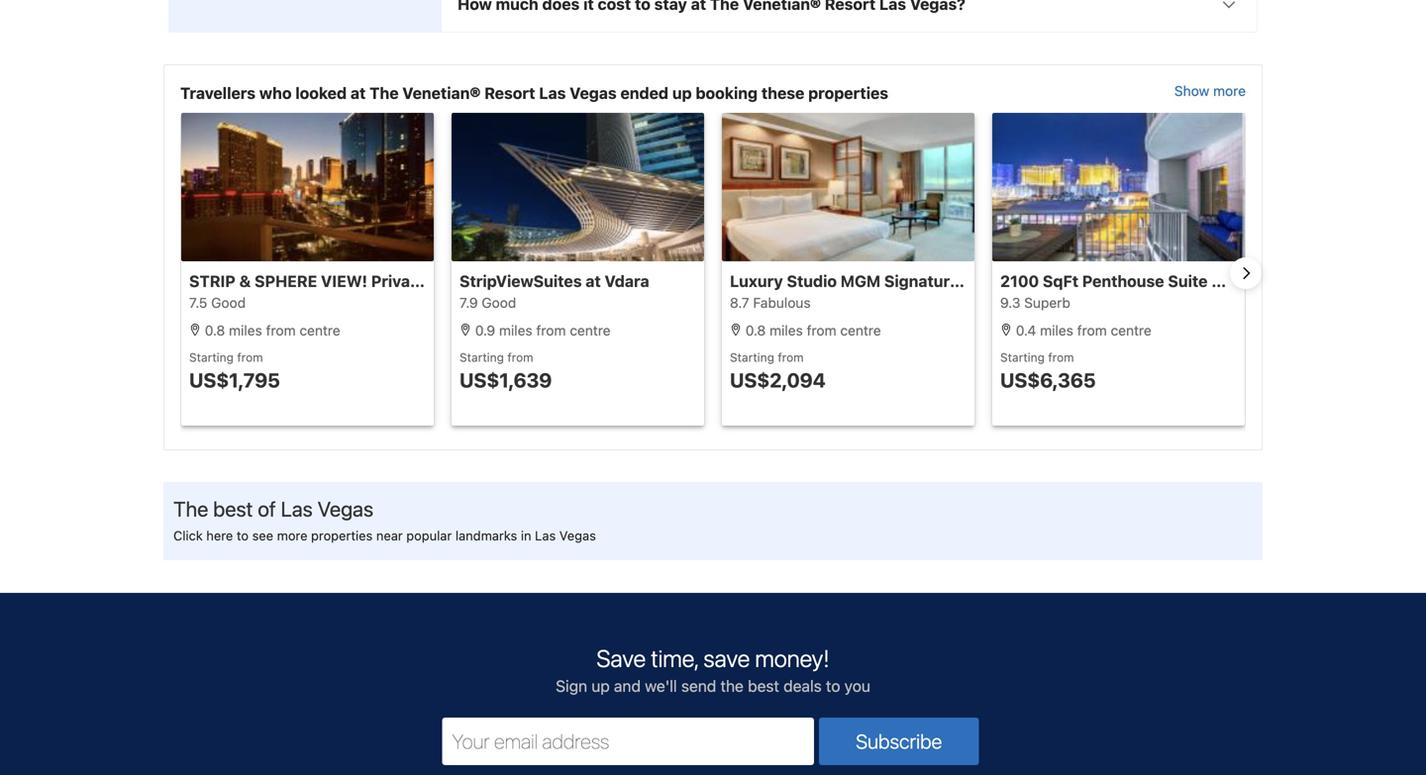 Task type: describe. For each thing, give the bounding box(es) containing it.
show
[[1174, 83, 1209, 99]]

starting from us$1,795
[[189, 351, 280, 392]]

views!
[[1276, 272, 1327, 291]]

in
[[521, 529, 531, 543]]

travellers
[[180, 84, 256, 103]]

properties inside the best of las vegas click here to see more properties near popular landmarks in las vegas
[[311, 529, 373, 543]]

1 vertical spatial las
[[281, 497, 313, 522]]

starting for us$1,639
[[459, 351, 504, 365]]

1 vertical spatial vegas
[[318, 497, 373, 522]]

strip
[[1235, 272, 1272, 291]]

0 horizontal spatial at
[[351, 84, 366, 103]]

these
[[761, 84, 804, 103]]

2100 sqft penthouse suite w/ strip views! pool gym 9.3 superb
[[1000, 272, 1415, 311]]

the best of las vegas click here to see more properties near popular landmarks in las vegas
[[173, 497, 596, 543]]

here
[[206, 529, 233, 543]]

save
[[596, 645, 646, 673]]

booking
[[696, 84, 758, 103]]

starting for us$6,365
[[1000, 351, 1045, 365]]

to inside save time, save money! sign up and we'll send the best deals to you
[[826, 677, 840, 696]]

send
[[681, 677, 716, 696]]

starting for us$2,094
[[730, 351, 774, 365]]

from inside starting from us$1,795
[[237, 351, 263, 365]]

show more link
[[1174, 81, 1246, 105]]

subscribe
[[856, 730, 942, 753]]

us$1,639
[[459, 369, 552, 392]]

miles for us$6,365
[[1040, 323, 1073, 339]]

suite
[[1168, 272, 1208, 291]]

popular
[[406, 529, 452, 543]]

centre for us$2,094
[[840, 323, 881, 339]]

miles for us$1,639
[[499, 323, 532, 339]]

vdara
[[605, 272, 649, 291]]

7.9 good
[[459, 295, 516, 311]]

from down penthouse
[[1077, 323, 1107, 339]]

travellers who looked at the venetian® resort las vegas ended up booking these properties
[[180, 84, 888, 103]]

stripviewsuites at vdara 7.9 good
[[459, 272, 649, 311]]

2 vertical spatial vegas
[[559, 529, 596, 543]]

0.9 miles from centre
[[471, 323, 611, 339]]

we'll
[[645, 677, 677, 696]]

pool
[[1331, 272, 1375, 291]]

deals
[[783, 677, 822, 696]]

from inside the starting from us$1,639
[[507, 351, 533, 365]]

1 horizontal spatial more
[[1213, 83, 1246, 99]]

us$2,094
[[730, 369, 826, 392]]

centre for us$6,365
[[1111, 323, 1152, 339]]

landmarks
[[455, 529, 517, 543]]

us$6,365
[[1000, 369, 1096, 392]]

0.8 for us$2,094
[[745, 323, 766, 339]]

save
[[703, 645, 750, 673]]

starting from us$2,094
[[730, 351, 826, 392]]

the
[[720, 677, 744, 696]]

0.4 miles from centre
[[1012, 323, 1152, 339]]

time,
[[651, 645, 698, 673]]

starting for us$1,795
[[189, 351, 234, 365]]

miles for us$1,795
[[229, 323, 262, 339]]

click
[[173, 529, 203, 543]]

us$1,795
[[189, 369, 280, 392]]

sqft
[[1043, 272, 1078, 291]]



Task type: locate. For each thing, give the bounding box(es) containing it.
2 starting from the left
[[459, 351, 504, 365]]

0 vertical spatial more
[[1213, 83, 1246, 99]]

from up us$1,795
[[237, 351, 263, 365]]

2100
[[1000, 272, 1039, 291]]

0.8 down "7.5 good" on the left of the page
[[205, 323, 225, 339]]

0 horizontal spatial 0.8
[[205, 323, 225, 339]]

8.7 fabulous
[[730, 295, 811, 311]]

the left 'venetian®' at the left top
[[370, 84, 399, 103]]

more
[[1213, 83, 1246, 99], [277, 529, 307, 543]]

0 horizontal spatial to
[[237, 529, 249, 543]]

0 vertical spatial at
[[351, 84, 366, 103]]

properties
[[808, 84, 888, 103], [311, 529, 373, 543]]

1 0.8 from the left
[[205, 323, 225, 339]]

the up the click
[[173, 497, 208, 522]]

centre
[[299, 323, 340, 339], [570, 323, 611, 339], [840, 323, 881, 339], [1111, 323, 1152, 339]]

las right of
[[281, 497, 313, 522]]

centre for us$1,795
[[299, 323, 340, 339]]

best inside save time, save money! sign up and we'll send the best deals to you
[[748, 677, 779, 696]]

to inside the best of las vegas click here to see more properties near popular landmarks in las vegas
[[237, 529, 249, 543]]

miles down 8.7 fabulous on the right top of the page
[[769, 323, 803, 339]]

best inside the best of las vegas click here to see more properties near popular landmarks in las vegas
[[213, 497, 253, 522]]

from up us$1,639
[[507, 351, 533, 365]]

7.5 good
[[189, 295, 246, 311]]

looked
[[295, 84, 347, 103]]

centre for us$1,639
[[570, 323, 611, 339]]

at left vdara
[[586, 272, 601, 291]]

from up the us$2,094
[[778, 351, 804, 365]]

starting down 0.4
[[1000, 351, 1045, 365]]

0.8 miles from centre up starting from us$1,795
[[201, 323, 340, 339]]

1 horizontal spatial up
[[672, 84, 692, 103]]

from up starting from us$1,795
[[266, 323, 296, 339]]

0.8 down 8.7 fabulous on the right top of the page
[[745, 323, 766, 339]]

starting from us$6,365
[[1000, 351, 1096, 392]]

1 horizontal spatial 0.8 miles from centre
[[742, 323, 881, 339]]

0 horizontal spatial more
[[277, 529, 307, 543]]

4 miles from the left
[[1040, 323, 1073, 339]]

1 vertical spatial to
[[826, 677, 840, 696]]

of
[[258, 497, 276, 522]]

las right resort
[[539, 84, 566, 103]]

up inside save time, save money! sign up and we'll send the best deals to you
[[591, 677, 610, 696]]

0.8 miles from centre for us$2,094
[[742, 323, 881, 339]]

1 starting from the left
[[189, 351, 234, 365]]

starting inside starting from us$2,094
[[730, 351, 774, 365]]

from
[[266, 323, 296, 339], [536, 323, 566, 339], [807, 323, 836, 339], [1077, 323, 1107, 339], [237, 351, 263, 365], [507, 351, 533, 365], [778, 351, 804, 365], [1048, 351, 1074, 365]]

9.3 superb
[[1000, 295, 1070, 311]]

starting down 0.9
[[459, 351, 504, 365]]

1 horizontal spatial the
[[370, 84, 399, 103]]

1 vertical spatial the
[[173, 497, 208, 522]]

up right the ended
[[672, 84, 692, 103]]

1 vertical spatial at
[[586, 272, 601, 291]]

0.9
[[475, 323, 495, 339]]

starting from us$1,639
[[459, 351, 552, 392]]

who
[[259, 84, 292, 103]]

stripviewsuites
[[459, 272, 582, 291]]

miles down "7.5 good" on the left of the page
[[229, 323, 262, 339]]

from inside starting from us$2,094
[[778, 351, 804, 365]]

region containing us$1,795
[[164, 113, 1415, 434]]

0.8 for us$1,795
[[205, 323, 225, 339]]

from down 8.7 fabulous on the right top of the page
[[807, 323, 836, 339]]

vegas right the in
[[559, 529, 596, 543]]

and
[[614, 677, 641, 696]]

1 vertical spatial properties
[[311, 529, 373, 543]]

1 miles from the left
[[229, 323, 262, 339]]

0 vertical spatial las
[[539, 84, 566, 103]]

0.8 miles from centre down 8.7 fabulous on the right top of the page
[[742, 323, 881, 339]]

money!
[[755, 645, 830, 673]]

region
[[164, 113, 1415, 434]]

venetian®
[[402, 84, 481, 103]]

1 horizontal spatial best
[[748, 677, 779, 696]]

starting
[[189, 351, 234, 365], [459, 351, 504, 365], [730, 351, 774, 365], [1000, 351, 1045, 365]]

up
[[672, 84, 692, 103], [591, 677, 610, 696]]

to left you
[[826, 677, 840, 696]]

0 vertical spatial best
[[213, 497, 253, 522]]

to left the see
[[237, 529, 249, 543]]

1 horizontal spatial at
[[586, 272, 601, 291]]

1 vertical spatial best
[[748, 677, 779, 696]]

0 vertical spatial up
[[672, 84, 692, 103]]

3 centre from the left
[[840, 323, 881, 339]]

miles right 0.4
[[1040, 323, 1073, 339]]

vegas right of
[[318, 497, 373, 522]]

0.4
[[1016, 323, 1036, 339]]

0 vertical spatial properties
[[808, 84, 888, 103]]

las right the in
[[535, 529, 556, 543]]

more right the see
[[277, 529, 307, 543]]

sign
[[556, 677, 587, 696]]

miles for us$2,094
[[769, 323, 803, 339]]

at right looked
[[351, 84, 366, 103]]

0.8 miles from centre for us$1,795
[[201, 323, 340, 339]]

1 horizontal spatial properties
[[808, 84, 888, 103]]

0 vertical spatial to
[[237, 529, 249, 543]]

best up here
[[213, 497, 253, 522]]

1 horizontal spatial to
[[826, 677, 840, 696]]

2 0.8 miles from centre from the left
[[742, 323, 881, 339]]

best right the
[[748, 677, 779, 696]]

1 centre from the left
[[299, 323, 340, 339]]

best
[[213, 497, 253, 522], [748, 677, 779, 696]]

penthouse
[[1082, 272, 1164, 291]]

0 horizontal spatial the
[[173, 497, 208, 522]]

from up us$6,365
[[1048, 351, 1074, 365]]

4 centre from the left
[[1111, 323, 1152, 339]]

starting inside starting from us$6,365
[[1000, 351, 1045, 365]]

1 horizontal spatial 0.8
[[745, 323, 766, 339]]

0 horizontal spatial up
[[591, 677, 610, 696]]

save time, save money! sign up and we'll send the best deals to you
[[556, 645, 870, 696]]

subscribe button
[[819, 718, 979, 766]]

vegas left the ended
[[570, 84, 617, 103]]

2 vertical spatial las
[[535, 529, 556, 543]]

vegas
[[570, 84, 617, 103], [318, 497, 373, 522], [559, 529, 596, 543]]

1 vertical spatial up
[[591, 677, 610, 696]]

starting inside the starting from us$1,639
[[459, 351, 504, 365]]

at
[[351, 84, 366, 103], [586, 272, 601, 291]]

0.8 miles from centre
[[201, 323, 340, 339], [742, 323, 881, 339]]

4 starting from the left
[[1000, 351, 1045, 365]]

you
[[844, 677, 870, 696]]

from inside starting from us$6,365
[[1048, 351, 1074, 365]]

the
[[370, 84, 399, 103], [173, 497, 208, 522]]

properties left near
[[311, 529, 373, 543]]

more inside the best of las vegas click here to see more properties near popular landmarks in las vegas
[[277, 529, 307, 543]]

up left and
[[591, 677, 610, 696]]

gym
[[1379, 272, 1415, 291]]

properties right the these
[[808, 84, 888, 103]]

w/
[[1211, 272, 1231, 291]]

at inside stripviewsuites at vdara 7.9 good
[[586, 272, 601, 291]]

from down stripviewsuites at vdara 7.9 good
[[536, 323, 566, 339]]

miles
[[229, 323, 262, 339], [499, 323, 532, 339], [769, 323, 803, 339], [1040, 323, 1073, 339]]

0 horizontal spatial best
[[213, 497, 253, 522]]

1 vertical spatial more
[[277, 529, 307, 543]]

show more
[[1174, 83, 1246, 99]]

2 miles from the left
[[499, 323, 532, 339]]

see
[[252, 529, 273, 543]]

3 starting from the left
[[730, 351, 774, 365]]

ended
[[620, 84, 668, 103]]

0 vertical spatial the
[[370, 84, 399, 103]]

Your email address email field
[[442, 718, 814, 766]]

las
[[539, 84, 566, 103], [281, 497, 313, 522], [535, 529, 556, 543]]

1 0.8 miles from centre from the left
[[201, 323, 340, 339]]

starting inside starting from us$1,795
[[189, 351, 234, 365]]

2 centre from the left
[[570, 323, 611, 339]]

2 0.8 from the left
[[745, 323, 766, 339]]

the inside the best of las vegas click here to see more properties near popular landmarks in las vegas
[[173, 497, 208, 522]]

0.8
[[205, 323, 225, 339], [745, 323, 766, 339]]

near
[[376, 529, 403, 543]]

more right show
[[1213, 83, 1246, 99]]

0 horizontal spatial properties
[[311, 529, 373, 543]]

to
[[237, 529, 249, 543], [826, 677, 840, 696]]

starting up us$1,795
[[189, 351, 234, 365]]

miles right 0.9
[[499, 323, 532, 339]]

3 miles from the left
[[769, 323, 803, 339]]

0 vertical spatial vegas
[[570, 84, 617, 103]]

0 horizontal spatial 0.8 miles from centre
[[201, 323, 340, 339]]

starting up the us$2,094
[[730, 351, 774, 365]]

resort
[[484, 84, 535, 103]]



Task type: vqa. For each thing, say whether or not it's contained in the screenshot.
topmost at
yes



